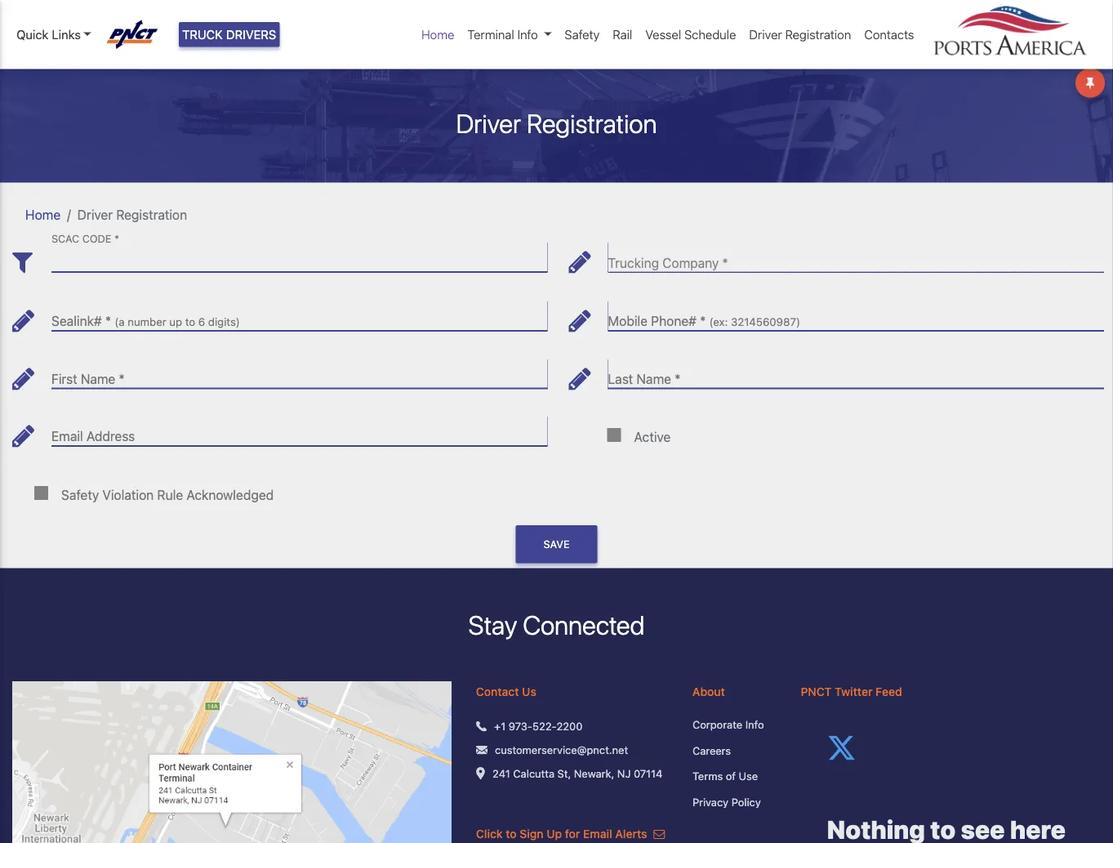 Task type: describe. For each thing, give the bounding box(es) containing it.
0 vertical spatial home link
[[415, 19, 461, 50]]

info for corporate info
[[746, 718, 764, 731]]

mobile
[[608, 313, 648, 329]]

phone#
[[651, 313, 697, 329]]

envelope o image
[[654, 828, 665, 839]]

click to sign up for email alerts
[[476, 827, 650, 840]]

first
[[51, 371, 77, 386]]

contacts
[[865, 27, 915, 42]]

company
[[663, 255, 719, 270]]

2 vertical spatial driver registration
[[77, 207, 187, 222]]

0 horizontal spatial driver
[[77, 207, 113, 222]]

sign
[[520, 827, 544, 840]]

first name *
[[51, 371, 125, 386]]

973-
[[509, 719, 533, 732]]

Email Address text field
[[51, 416, 548, 446]]

policy
[[732, 795, 761, 808]]

1 horizontal spatial home
[[422, 27, 455, 42]]

terminal
[[468, 27, 514, 42]]

truck drivers
[[182, 27, 276, 42]]

violation
[[102, 487, 154, 502]]

6
[[198, 315, 205, 328]]

contacts link
[[858, 19, 921, 50]]

scac code *
[[51, 232, 119, 245]]

vessel schedule
[[646, 27, 736, 42]]

1 vertical spatial to
[[506, 827, 517, 840]]

rail link
[[606, 19, 639, 50]]

safety link
[[558, 19, 606, 50]]

drivers
[[226, 27, 276, 42]]

SCAC CODE * search field
[[51, 242, 548, 272]]

corporate info
[[693, 718, 764, 731]]

customerservice@pnct.net
[[495, 743, 628, 755]]

use
[[739, 770, 758, 782]]

pnct twitter feed
[[801, 685, 903, 698]]

pnct
[[801, 685, 832, 698]]

rail
[[613, 27, 633, 42]]

us
[[522, 685, 537, 698]]

3214560987)
[[731, 315, 801, 328]]

connected
[[523, 609, 645, 640]]

+1
[[494, 719, 506, 732]]

active
[[634, 429, 671, 445]]

contact us
[[476, 685, 537, 698]]

stay connected
[[469, 609, 645, 640]]

2200
[[557, 719, 583, 732]]

* for scac code *
[[114, 232, 119, 245]]

st,
[[558, 767, 571, 779]]

1 vertical spatial email
[[583, 827, 612, 840]]

address
[[87, 429, 135, 444]]

careers
[[693, 744, 731, 756]]

email address
[[51, 429, 135, 444]]

truck
[[182, 27, 223, 42]]

up
[[547, 827, 562, 840]]

1 horizontal spatial registration
[[527, 108, 657, 139]]

quick links
[[16, 27, 81, 42]]

sealink#
[[51, 313, 102, 329]]

rule
[[157, 487, 183, 502]]

vessel schedule link
[[639, 19, 743, 50]]

number
[[128, 315, 166, 328]]

customerservice@pnct.net link
[[495, 742, 628, 757]]

about
[[693, 685, 725, 698]]

First Name * text field
[[51, 358, 548, 388]]

info for terminal info
[[518, 27, 538, 42]]

1 vertical spatial driver registration
[[456, 108, 657, 139]]

privacy policy link
[[693, 794, 776, 810]]

0 horizontal spatial registration
[[116, 207, 187, 222]]

* left (a
[[105, 313, 111, 329]]

terms
[[693, 770, 723, 782]]

* for mobile phone# * (ex: 3214560987)
[[700, 313, 706, 329]]

2 horizontal spatial driver
[[749, 27, 782, 42]]

stay
[[469, 609, 517, 640]]

safety for safety violation rule acknowledged
[[61, 487, 99, 502]]

* for last name *
[[675, 371, 681, 386]]

mobile phone# * (ex: 3214560987)
[[608, 313, 801, 329]]

+1 973-522-2200 link
[[494, 718, 583, 734]]

privacy
[[693, 795, 729, 808]]

truck drivers link
[[179, 22, 280, 47]]

last
[[608, 371, 633, 386]]

sealink# * (a number up to 6 digits)
[[51, 313, 240, 329]]

newark,
[[574, 767, 615, 779]]

calcutta
[[513, 767, 555, 779]]

quick
[[16, 27, 49, 42]]

safety for safety
[[565, 27, 600, 42]]



Task type: vqa. For each thing, say whether or not it's contained in the screenshot.
the middle THE YOU
no



Task type: locate. For each thing, give the bounding box(es) containing it.
schedule
[[685, 27, 736, 42]]

1 vertical spatial safety
[[61, 487, 99, 502]]

0 horizontal spatial info
[[518, 27, 538, 42]]

name
[[81, 371, 115, 386], [637, 371, 671, 386]]

None text field
[[51, 301, 548, 331]]

feed
[[876, 685, 903, 698]]

registration inside driver registration link
[[785, 27, 852, 42]]

Trucking Company * text field
[[608, 242, 1104, 272]]

1 horizontal spatial driver registration
[[456, 108, 657, 139]]

1 horizontal spatial driver
[[456, 108, 521, 139]]

click
[[476, 827, 503, 840]]

(ex:
[[710, 315, 728, 328]]

nj
[[617, 767, 631, 779]]

241
[[493, 767, 510, 779]]

0 vertical spatial to
[[185, 315, 195, 328]]

trucking company *
[[608, 255, 728, 270]]

digits)
[[208, 315, 240, 328]]

522-
[[533, 719, 557, 732]]

07114
[[634, 767, 663, 779]]

None text field
[[608, 301, 1104, 331]]

* down (a
[[119, 371, 125, 386]]

driver
[[749, 27, 782, 42], [456, 108, 521, 139], [77, 207, 113, 222]]

info inside corporate info link
[[746, 718, 764, 731]]

alerts
[[615, 827, 647, 840]]

home link
[[415, 19, 461, 50], [25, 207, 61, 222]]

for
[[565, 827, 580, 840]]

0 horizontal spatial safety
[[61, 487, 99, 502]]

2 name from the left
[[637, 371, 671, 386]]

to left '6'
[[185, 315, 195, 328]]

0 vertical spatial email
[[51, 429, 83, 444]]

driver registration
[[749, 27, 852, 42], [456, 108, 657, 139], [77, 207, 187, 222]]

info up careers link
[[746, 718, 764, 731]]

home link left terminal
[[415, 19, 461, 50]]

0 horizontal spatial name
[[81, 371, 115, 386]]

1 vertical spatial info
[[746, 718, 764, 731]]

2 horizontal spatial registration
[[785, 27, 852, 42]]

(a
[[115, 315, 125, 328]]

corporate info link
[[693, 717, 776, 733]]

0 horizontal spatial home
[[25, 207, 61, 222]]

0 vertical spatial driver
[[749, 27, 782, 42]]

safety
[[565, 27, 600, 42], [61, 487, 99, 502]]

241 calcutta st, newark, nj 07114
[[493, 767, 663, 779]]

0 vertical spatial safety
[[565, 27, 600, 42]]

vessel
[[646, 27, 681, 42]]

1 vertical spatial home link
[[25, 207, 61, 222]]

click to sign up for email alerts link
[[476, 827, 665, 840]]

0 vertical spatial home
[[422, 27, 455, 42]]

to
[[185, 315, 195, 328], [506, 827, 517, 840]]

scac
[[51, 232, 79, 245]]

1 vertical spatial home
[[25, 207, 61, 222]]

* for first name *
[[119, 371, 125, 386]]

info inside terminal info link
[[518, 27, 538, 42]]

1 horizontal spatial email
[[583, 827, 612, 840]]

1 vertical spatial registration
[[527, 108, 657, 139]]

info
[[518, 27, 538, 42], [746, 718, 764, 731]]

safety inside safety link
[[565, 27, 600, 42]]

1 horizontal spatial to
[[506, 827, 517, 840]]

+1 973-522-2200
[[494, 719, 583, 732]]

1 horizontal spatial info
[[746, 718, 764, 731]]

* right code
[[114, 232, 119, 245]]

up
[[169, 315, 182, 328]]

* left (ex:
[[700, 313, 706, 329]]

careers link
[[693, 742, 776, 758]]

name right first
[[81, 371, 115, 386]]

2 vertical spatial registration
[[116, 207, 187, 222]]

0 horizontal spatial driver registration
[[77, 207, 187, 222]]

contact
[[476, 685, 519, 698]]

twitter
[[835, 685, 873, 698]]

home link up scac
[[25, 207, 61, 222]]

0 horizontal spatial email
[[51, 429, 83, 444]]

2 horizontal spatial driver registration
[[749, 27, 852, 42]]

save button
[[516, 525, 598, 563]]

info right terminal
[[518, 27, 538, 42]]

terms of use
[[693, 770, 758, 782]]

* for trucking company *
[[722, 255, 728, 270]]

terminal info
[[468, 27, 538, 42]]

1 horizontal spatial name
[[637, 371, 671, 386]]

registration
[[785, 27, 852, 42], [527, 108, 657, 139], [116, 207, 187, 222]]

terminal info link
[[461, 19, 558, 50]]

* right the company
[[722, 255, 728, 270]]

to left sign
[[506, 827, 517, 840]]

to inside sealink# * (a number up to 6 digits)
[[185, 315, 195, 328]]

driver registration link
[[743, 19, 858, 50]]

email left address
[[51, 429, 83, 444]]

links
[[52, 27, 81, 42]]

corporate
[[693, 718, 743, 731]]

name right last
[[637, 371, 671, 386]]

name for first
[[81, 371, 115, 386]]

terms of use link
[[693, 768, 776, 784]]

safety left rail
[[565, 27, 600, 42]]

1 name from the left
[[81, 371, 115, 386]]

* right last
[[675, 371, 681, 386]]

1 horizontal spatial safety
[[565, 27, 600, 42]]

0 vertical spatial registration
[[785, 27, 852, 42]]

quick links link
[[16, 25, 91, 44]]

Last Name * text field
[[608, 358, 1104, 388]]

2 vertical spatial driver
[[77, 207, 113, 222]]

acknowledged
[[187, 487, 274, 502]]

safety violation rule acknowledged
[[61, 487, 274, 502]]

1 horizontal spatial home link
[[415, 19, 461, 50]]

home left terminal
[[422, 27, 455, 42]]

save
[[544, 538, 570, 550]]

0 horizontal spatial home link
[[25, 207, 61, 222]]

trucking
[[608, 255, 659, 270]]

0 horizontal spatial to
[[185, 315, 195, 328]]

*
[[114, 232, 119, 245], [722, 255, 728, 270], [105, 313, 111, 329], [700, 313, 706, 329], [119, 371, 125, 386], [675, 371, 681, 386]]

home
[[422, 27, 455, 42], [25, 207, 61, 222]]

safety left violation
[[61, 487, 99, 502]]

code
[[82, 232, 111, 245]]

last name *
[[608, 371, 681, 386]]

privacy policy
[[693, 795, 761, 808]]

0 vertical spatial driver registration
[[749, 27, 852, 42]]

name for last
[[637, 371, 671, 386]]

of
[[726, 770, 736, 782]]

email
[[51, 429, 83, 444], [583, 827, 612, 840]]

0 vertical spatial info
[[518, 27, 538, 42]]

241 calcutta st, newark, nj 07114 link
[[493, 765, 663, 781]]

email right for
[[583, 827, 612, 840]]

home up scac
[[25, 207, 61, 222]]

1 vertical spatial driver
[[456, 108, 521, 139]]



